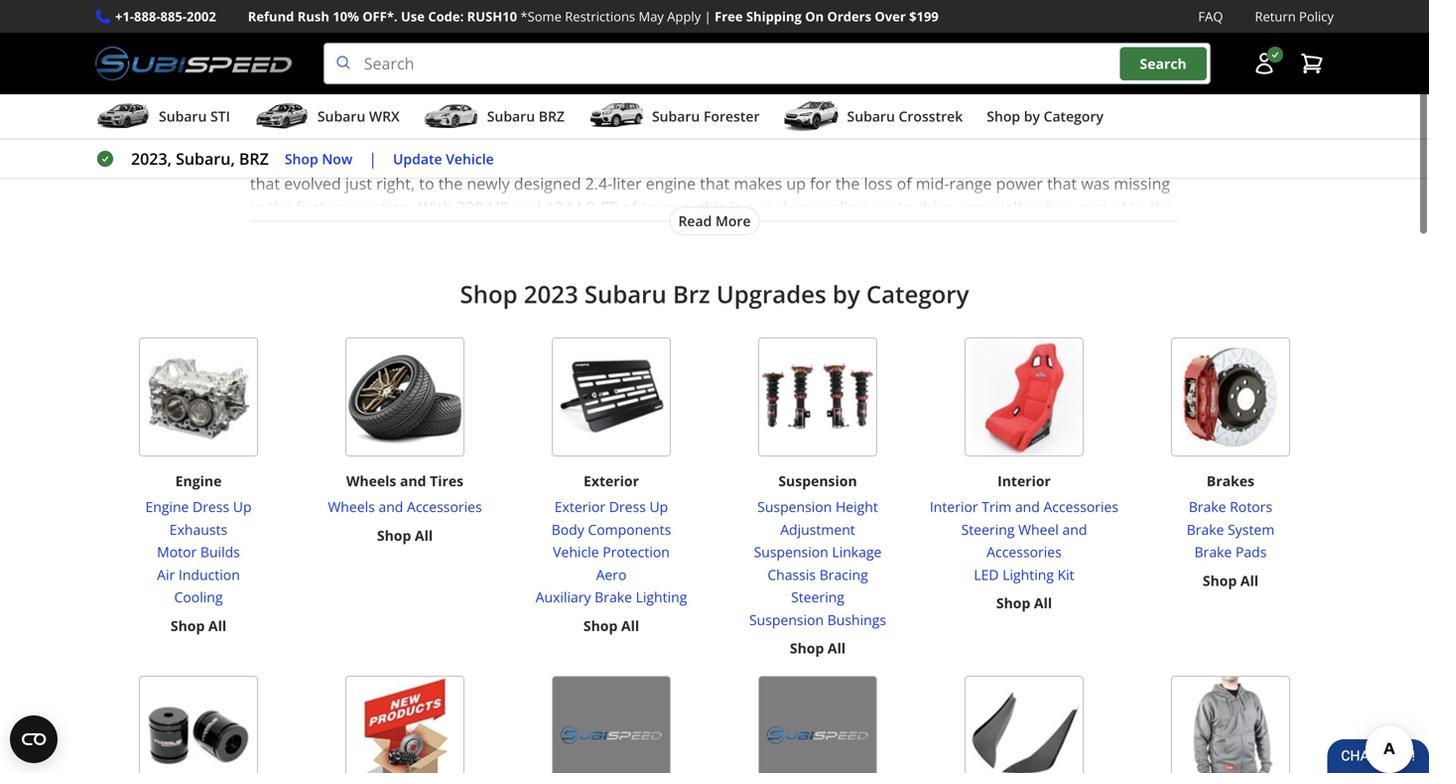 Task type: vqa. For each thing, say whether or not it's contained in the screenshot.


Task type: describe. For each thing, give the bounding box(es) containing it.
2023
[[524, 278, 578, 310]]

update
[[393, 149, 442, 168]]

new products image image
[[345, 676, 465, 773]]

subaru sti button
[[95, 98, 230, 138]]

led
[[974, 565, 999, 584]]

that up this
[[700, 173, 730, 194]]

lifestyle image image
[[1171, 676, 1291, 773]]

search button
[[1120, 47, 1207, 80]]

subaru left brz
[[585, 278, 667, 310]]

0 vertical spatial of
[[897, 173, 912, 194]]

free
[[715, 7, 743, 25]]

open widget image
[[10, 716, 58, 763]]

1 all from the left
[[436, 149, 453, 170]]

forester
[[704, 107, 760, 126]]

power
[[996, 173, 1043, 194]]

subaru inside dropdown button
[[318, 107, 366, 126]]

suspension bushings link
[[723, 609, 913, 632]]

a subaru wrx thumbnail image image
[[254, 101, 310, 131]]

brakes image image
[[1171, 338, 1291, 457]]

shop now link
[[285, 148, 353, 170]]

the down missing
[[1150, 197, 1174, 218]]

to down missing
[[1131, 197, 1146, 218]]

shop by category
[[987, 107, 1104, 126]]

shop inside the exterior exterior dress up body components vehicle protection aero auxiliary brake lighting shop all
[[584, 616, 618, 635]]

use
[[401, 7, 425, 25]]

steering wheel and accessories link
[[929, 519, 1120, 564]]

designed
[[514, 173, 581, 194]]

brake rotors link
[[1187, 496, 1275, 519]]

0 vertical spatial |
[[704, 7, 712, 25]]

the right "hit"
[[696, 149, 721, 170]]

for
[[810, 173, 832, 194]]

subaru wrx button
[[254, 98, 400, 138]]

1 vertical spatial car
[[871, 197, 894, 218]]

2 all from the left
[[949, 149, 966, 170]]

the up was
[[1068, 149, 1092, 170]]

suspension up suspension height adjustment link
[[779, 472, 857, 491]]

suspension linkage link
[[723, 541, 913, 564]]

subispeed logo image
[[95, 43, 292, 85]]

accessories inside wheels and tires wheels and accessories shop all
[[407, 497, 482, 516]]

1 horizontal spatial in
[[810, 149, 824, 170]]

a subaru forester thumbnail image image
[[589, 101, 644, 131]]

wheel
[[1019, 520, 1059, 539]]

missing
[[1114, 173, 1171, 194]]

shop left 2023 at left top
[[460, 278, 518, 310]]

subaru's
[[534, 125, 597, 147]]

sti
[[210, 107, 230, 126]]

enthusiasts
[[296, 149, 381, 170]]

body
[[552, 520, 584, 539]]

assembly
[[602, 125, 671, 147]]

suspension down steering link
[[749, 610, 824, 629]]

refund rush 10% off*. use code: rush10 *some restrictions may apply | free shipping on orders over $199
[[248, 7, 939, 25]]

interior trim and accessories link
[[929, 496, 1120, 519]]

was
[[1081, 173, 1110, 194]]

vehicle protection link
[[536, 541, 687, 564]]

upgrades
[[717, 278, 827, 310]]

184
[[546, 197, 573, 218]]

protection
[[603, 543, 670, 562]]

subaru forester button
[[589, 98, 760, 138]]

1 vertical spatial in
[[250, 197, 264, 218]]

0 vertical spatial car
[[996, 125, 1019, 147]]

engine dress up link
[[145, 496, 252, 519]]

to down design
[[898, 197, 913, 218]]

exhausts link
[[145, 519, 252, 541]]

1 vertical spatial wheels
[[328, 497, 375, 516]]

mated
[[1079, 197, 1127, 218]]

subaru up shop now
[[282, 125, 335, 147]]

subaru inside dropdown button
[[847, 107, 895, 126]]

vehicle inside button
[[446, 149, 494, 168]]

+1-888-885-2002
[[115, 7, 216, 25]]

mid-
[[916, 173, 950, 194]]

faq
[[1199, 7, 1224, 25]]

subaru up the 2.4-
[[571, 149, 624, 170]]

pads
[[1236, 543, 1267, 562]]

suspension suspension height adjustment suspension linkage chassis bracing steering suspension bushings shop all
[[749, 472, 887, 658]]

exhausts
[[170, 520, 228, 539]]

shop all link for air
[[171, 615, 226, 637]]

rush
[[298, 7, 329, 25]]

shop inside shop now link
[[285, 149, 318, 168]]

shop all link for protection
[[584, 615, 639, 637]]

accessories up 'led lighting kit' link on the right bottom of page
[[987, 543, 1062, 562]]

vehicle inside the exterior exterior dress up body components vehicle protection aero auxiliary brake lighting shop all
[[553, 543, 599, 562]]

shop inside interior interior trim and accessories steering wheel and accessories led lighting kit shop all
[[997, 594, 1031, 613]]

dress for engine
[[193, 497, 229, 516]]

refund
[[248, 7, 294, 25]]

makes
[[734, 173, 783, 194]]

system
[[1228, 520, 1275, 539]]

10%
[[333, 7, 359, 25]]

search input field
[[323, 43, 1211, 85]]

return policy
[[1255, 7, 1334, 25]]

suspension image image
[[758, 338, 878, 457]]

hit
[[673, 149, 692, 170]]

885-
[[160, 7, 187, 25]]

subaru crosstrek button
[[784, 98, 963, 138]]

0 horizontal spatial really
[[629, 149, 669, 170]]

1 horizontal spatial drive
[[917, 197, 954, 218]]

subaru forester
[[652, 107, 760, 126]]

ft
[[601, 197, 618, 218]]

the right for
[[836, 173, 860, 194]]

ration
[[293, 221, 337, 242]]

more
[[716, 211, 751, 230]]

+1-888-885-2002 link
[[115, 6, 216, 27]]

attractive
[[791, 125, 861, 147]]

when
[[1034, 197, 1075, 218]]

brake inside the exterior exterior dress up body components vehicle protection aero auxiliary brake lighting shop all
[[595, 588, 632, 607]]

range
[[950, 173, 992, 194]]

now
[[322, 149, 353, 168]]

228
[[457, 197, 484, 218]]

all inside wheels and tires wheels and accessories shop all
[[415, 526, 433, 545]]

tires
[[430, 472, 464, 491]]

may
[[639, 7, 664, 25]]

suspension up adjustment
[[758, 497, 832, 516]]

and inside the subaru brz continues to drive off subaru's assembly lines as a really attractive traditional sports car that is affordable to many enthusiasts across all demographics. subaru really hit the strike zone in the design from all faucets from the exterior that evolved just right, to the newly designed 2.4-liter engine that makes up for the loss of mid-range power that was missing in the first generation. with 228 hp and 184 lb-ft of torque, this is a real rewarding car to drive especially when mated to the close-ration 6-speed manual transmission.
[[513, 197, 542, 218]]

shop all link for bracing
[[790, 637, 846, 660]]

6-
[[341, 221, 356, 242]]

restrictions
[[565, 7, 635, 25]]

faucets
[[970, 149, 1024, 170]]

the subaru brz continues to drive off subaru's assembly lines as a really attractive traditional sports car that is affordable to many enthusiasts across all demographics. subaru really hit the strike zone in the design from all faucets from the exterior that evolved just right, to the newly designed 2.4-liter engine that makes up for the loss of mid-range power that was missing in the first generation. with 228 hp and 184 lb-ft of torque, this is a real rewarding car to drive especially when mated to the close-ration 6-speed manual transmission.
[[250, 125, 1174, 242]]

search
[[1140, 54, 1187, 73]]

2023, subaru, brz
[[131, 148, 269, 169]]

subaru wrx
[[318, 107, 400, 126]]

0 vertical spatial drive
[[468, 125, 505, 147]]

steering inside interior interior trim and accessories steering wheel and accessories led lighting kit shop all
[[962, 520, 1015, 539]]

manual
[[405, 221, 460, 242]]

lighting inside interior interior trim and accessories steering wheel and accessories led lighting kit shop all
[[1003, 565, 1054, 584]]

interior image image
[[965, 338, 1084, 457]]

2.4-
[[585, 173, 613, 194]]

accessories up wheel at bottom right
[[1044, 497, 1119, 516]]

speed
[[356, 221, 400, 242]]

up
[[787, 173, 806, 194]]

bracing
[[820, 565, 868, 584]]

0 horizontal spatial |
[[369, 148, 377, 169]]

suspension up chassis
[[754, 543, 829, 562]]

just
[[345, 173, 372, 194]]

a subaru brz thumbnail image image
[[424, 101, 479, 131]]

engine engine dress up exhausts motor builds air induction cooling shop all
[[145, 472, 252, 635]]

shop inside shop by category dropdown button
[[987, 107, 1021, 126]]

all inside engine engine dress up exhausts motor builds air induction cooling shop all
[[208, 616, 226, 635]]

motor builds link
[[145, 541, 252, 564]]



Task type: locate. For each thing, give the bounding box(es) containing it.
lines
[[675, 125, 709, 147]]

up up components
[[650, 497, 668, 516]]

components
[[588, 520, 671, 539]]

shop up 'evolved'
[[285, 149, 318, 168]]

0 vertical spatial wheels
[[346, 472, 396, 491]]

to
[[449, 125, 464, 147], [1154, 125, 1169, 147], [419, 173, 434, 194], [898, 197, 913, 218], [1131, 197, 1146, 218]]

dress up components
[[609, 497, 646, 516]]

all inside interior interior trim and accessories steering wheel and accessories led lighting kit shop all
[[1034, 594, 1052, 613]]

shop all link down cooling link
[[171, 615, 226, 637]]

from up power
[[1028, 149, 1064, 170]]

1 vertical spatial exterior
[[555, 497, 606, 516]]

up up exhausts link
[[233, 497, 252, 516]]

0 horizontal spatial brz
[[239, 148, 269, 169]]

0 horizontal spatial vehicle
[[446, 149, 494, 168]]

1 vertical spatial |
[[369, 148, 377, 169]]

*some
[[521, 7, 562, 25]]

as
[[713, 125, 730, 147]]

all down suspension bushings 'link'
[[828, 639, 846, 658]]

0 vertical spatial engine
[[175, 472, 222, 491]]

1 vertical spatial drive
[[917, 197, 954, 218]]

all inside suspension suspension height adjustment suspension linkage chassis bracing steering suspension bushings shop all
[[828, 639, 846, 658]]

all down cooling link
[[208, 616, 226, 635]]

0 horizontal spatial steering
[[791, 588, 845, 607]]

new products january 2024 image image
[[552, 676, 671, 773]]

steering inside suspension suspension height adjustment suspension linkage chassis bracing steering suspension bushings shop all
[[791, 588, 845, 607]]

air induction link
[[145, 564, 252, 586]]

all down auxiliary brake lighting link
[[621, 616, 639, 635]]

shop now
[[285, 149, 353, 168]]

shop all link for and
[[997, 592, 1052, 615]]

1 horizontal spatial brz
[[339, 125, 368, 147]]

subaru up design
[[847, 107, 895, 126]]

1 horizontal spatial |
[[704, 7, 712, 25]]

| up just
[[369, 148, 377, 169]]

shop up faucets on the top of the page
[[987, 107, 1021, 126]]

lighting down protection
[[636, 588, 687, 607]]

traditional
[[865, 125, 941, 147]]

0 horizontal spatial dress
[[193, 497, 229, 516]]

that up when
[[1047, 173, 1077, 194]]

exterior exterior dress up body components vehicle protection aero auxiliary brake lighting shop all
[[536, 472, 687, 635]]

engine image image
[[139, 338, 258, 457]]

dress inside the exterior exterior dress up body components vehicle protection aero auxiliary brake lighting shop all
[[609, 497, 646, 516]]

1 horizontal spatial by
[[1024, 107, 1040, 126]]

a right as
[[734, 125, 743, 147]]

shop inside engine engine dress up exhausts motor builds air induction cooling shop all
[[171, 616, 205, 635]]

subaru up demographics.
[[487, 107, 535, 126]]

all down sports
[[949, 149, 966, 170]]

1 horizontal spatial dress
[[609, 497, 646, 516]]

wheels
[[346, 472, 396, 491], [328, 497, 375, 516]]

a subaru sti thumbnail image image
[[95, 101, 151, 131]]

2 dress from the left
[[609, 497, 646, 516]]

height
[[836, 497, 878, 516]]

interior interior trim and accessories steering wheel and accessories led lighting kit shop all
[[930, 472, 1119, 613]]

shop inside wheels and tires wheels and accessories shop all
[[377, 526, 411, 545]]

lighting inside the exterior exterior dress up body components vehicle protection aero auxiliary brake lighting shop all
[[636, 588, 687, 607]]

1 vertical spatial of
[[622, 197, 637, 218]]

and
[[513, 197, 542, 218], [400, 472, 426, 491], [379, 497, 403, 516], [1015, 497, 1040, 516], [1063, 520, 1087, 539]]

up
[[233, 497, 252, 516], [650, 497, 668, 516]]

interior up the interior trim and accessories link on the bottom right of the page
[[998, 472, 1051, 491]]

0 vertical spatial in
[[810, 149, 824, 170]]

all inside the exterior exterior dress up body components vehicle protection aero auxiliary brake lighting shop all
[[621, 616, 639, 635]]

engine up "engine dress up" link
[[175, 472, 222, 491]]

really up zone
[[747, 125, 787, 147]]

0 horizontal spatial all
[[436, 149, 453, 170]]

to up update vehicle
[[449, 125, 464, 147]]

1 horizontal spatial really
[[747, 125, 787, 147]]

is right this
[[730, 197, 742, 218]]

shop down suspension bushings 'link'
[[790, 639, 824, 658]]

loss
[[864, 173, 893, 194]]

wheels and accessories link
[[328, 496, 482, 519]]

shop inside the brakes brake rotors brake system brake pads shop all
[[1203, 571, 1237, 590]]

1 vertical spatial category
[[867, 278, 969, 310]]

subaru brz button
[[424, 98, 565, 138]]

0 horizontal spatial of
[[622, 197, 637, 218]]

shop all link for shop
[[1203, 570, 1259, 592]]

off
[[510, 125, 530, 147]]

up for exterior dress up
[[650, 497, 668, 516]]

1 horizontal spatial up
[[650, 497, 668, 516]]

all inside the brakes brake rotors brake system brake pads shop all
[[1241, 571, 1259, 590]]

exterior up exterior dress up link at the left of the page
[[584, 472, 639, 491]]

1 horizontal spatial lighting
[[1003, 565, 1054, 584]]

0 vertical spatial exterior
[[584, 472, 639, 491]]

drive down mid-
[[917, 197, 954, 218]]

apply
[[667, 7, 701, 25]]

lighting down steering wheel and accessories link
[[1003, 565, 1054, 584]]

brakes
[[1207, 472, 1255, 491]]

interior
[[998, 472, 1051, 491], [930, 497, 979, 516]]

0 vertical spatial vehicle
[[446, 149, 494, 168]]

cooling link
[[145, 586, 252, 609]]

shop down auxiliary brake lighting link
[[584, 616, 618, 635]]

shop all link down brake pads "link"
[[1203, 570, 1259, 592]]

crosstrek
[[899, 107, 963, 126]]

brz inside 'dropdown button'
[[539, 107, 565, 126]]

liter
[[613, 173, 642, 194]]

auxiliary brake lighting link
[[536, 586, 687, 609]]

vehicle up newly
[[446, 149, 494, 168]]

1 vertical spatial engine
[[145, 497, 189, 516]]

1 horizontal spatial steering
[[962, 520, 1015, 539]]

on
[[805, 7, 824, 25]]

1 vertical spatial steering
[[791, 588, 845, 607]]

0 horizontal spatial by
[[833, 278, 860, 310]]

rewarding
[[791, 197, 867, 218]]

0 horizontal spatial drive
[[468, 125, 505, 147]]

shop down cooling link
[[171, 616, 205, 635]]

0 horizontal spatial car
[[871, 197, 894, 218]]

steering down trim
[[962, 520, 1015, 539]]

1 vertical spatial interior
[[930, 497, 979, 516]]

up inside the exterior exterior dress up body components vehicle protection aero auxiliary brake lighting shop all
[[650, 497, 668, 516]]

subaru inside dropdown button
[[652, 107, 700, 126]]

engine
[[646, 173, 696, 194]]

0 vertical spatial a
[[734, 125, 743, 147]]

shop down brake pads "link"
[[1203, 571, 1237, 590]]

shop all link down auxiliary brake lighting link
[[584, 615, 639, 637]]

dress inside engine engine dress up exhausts motor builds air induction cooling shop all
[[193, 497, 229, 516]]

shop all link down 'led lighting kit' link on the right bottom of page
[[997, 592, 1052, 615]]

all
[[415, 526, 433, 545], [1241, 571, 1259, 590], [1034, 594, 1052, 613], [208, 616, 226, 635], [621, 616, 639, 635], [828, 639, 846, 658]]

brakes brake rotors brake system brake pads shop all
[[1187, 472, 1275, 590]]

subaru sti
[[159, 107, 230, 126]]

0 horizontal spatial interior
[[930, 497, 979, 516]]

first
[[297, 197, 326, 218]]

in up close-
[[250, 197, 264, 218]]

aero link
[[536, 564, 687, 586]]

builds
[[200, 543, 240, 562]]

brz right off
[[539, 107, 565, 126]]

1 vertical spatial lighting
[[636, 588, 687, 607]]

zone
[[770, 149, 806, 170]]

0 horizontal spatial lighting
[[636, 588, 687, 607]]

that down many
[[250, 173, 280, 194]]

+1-
[[115, 7, 134, 25]]

is
[[1057, 125, 1069, 147], [730, 197, 742, 218]]

brz down the
[[239, 148, 269, 169]]

0 horizontal spatial is
[[730, 197, 742, 218]]

0 vertical spatial steering
[[962, 520, 1015, 539]]

2 up from the left
[[650, 497, 668, 516]]

vehicle
[[446, 149, 494, 168], [553, 543, 599, 562]]

interior left trim
[[930, 497, 979, 516]]

shop
[[987, 107, 1021, 126], [285, 149, 318, 168], [460, 278, 518, 310], [377, 526, 411, 545], [1203, 571, 1237, 590], [997, 594, 1031, 613], [171, 616, 205, 635], [584, 616, 618, 635], [790, 639, 824, 658]]

0 vertical spatial by
[[1024, 107, 1040, 126]]

2 from from the left
[[1028, 149, 1064, 170]]

1 vertical spatial a
[[746, 197, 755, 218]]

0 horizontal spatial a
[[734, 125, 743, 147]]

all down 'led lighting kit' link on the right bottom of page
[[1034, 594, 1052, 613]]

the down attractive
[[828, 149, 852, 170]]

brz up the now
[[339, 125, 368, 147]]

brz inside the subaru brz continues to drive off subaru's assembly lines as a really attractive traditional sports car that is affordable to many enthusiasts across all demographics. subaru really hit the strike zone in the design from all faucets from the exterior that evolved just right, to the newly designed 2.4-liter engine that makes up for the loss of mid-range power that was missing in the first generation. with 228 hp and 184 lb-ft of torque, this is a real rewarding car to drive especially when mated to the close-ration 6-speed manual transmission.
[[339, 125, 368, 147]]

a subaru crosstrek thumbnail image image
[[784, 101, 839, 131]]

exterior
[[584, 472, 639, 491], [555, 497, 606, 516]]

to up exterior
[[1154, 125, 1169, 147]]

strike
[[725, 149, 766, 170]]

really
[[747, 125, 787, 147], [629, 149, 669, 170]]

subaru,
[[176, 148, 235, 169]]

exterior up body
[[555, 497, 606, 516]]

subaru left sti
[[159, 107, 207, 126]]

all down "wheels and accessories" link at bottom left
[[415, 526, 433, 545]]

0 vertical spatial is
[[1057, 125, 1069, 147]]

accessories
[[407, 497, 482, 516], [1044, 497, 1119, 516], [987, 543, 1062, 562]]

brz
[[673, 278, 710, 310]]

from up mid-
[[909, 149, 945, 170]]

1 horizontal spatial is
[[1057, 125, 1069, 147]]

up for engine dress up
[[233, 497, 252, 516]]

off*.
[[363, 7, 398, 25]]

0 vertical spatial lighting
[[1003, 565, 1054, 584]]

really down assembly
[[629, 149, 669, 170]]

code:
[[428, 7, 464, 25]]

all down pads
[[1241, 571, 1259, 590]]

drivetrain image image
[[139, 676, 258, 773]]

shop inside suspension suspension height adjustment suspension linkage chassis bracing steering suspension bushings shop all
[[790, 639, 824, 658]]

right,
[[376, 173, 415, 194]]

the
[[696, 149, 721, 170], [828, 149, 852, 170], [1068, 149, 1092, 170], [439, 173, 463, 194], [836, 173, 860, 194], [268, 197, 292, 218], [1150, 197, 1174, 218]]

2 horizontal spatial brz
[[539, 107, 565, 126]]

brake
[[1189, 497, 1227, 516], [1187, 520, 1225, 539], [1195, 543, 1232, 562], [595, 588, 632, 607]]

february new products image image
[[758, 676, 878, 773]]

car up faucets on the top of the page
[[996, 125, 1019, 147]]

many
[[250, 149, 291, 170]]

1 horizontal spatial from
[[1028, 149, 1064, 170]]

1 horizontal spatial all
[[949, 149, 966, 170]]

0 vertical spatial really
[[747, 125, 787, 147]]

engine up the exhausts
[[145, 497, 189, 516]]

| left free
[[704, 7, 712, 25]]

this
[[699, 197, 726, 218]]

car down loss
[[871, 197, 894, 218]]

with
[[418, 197, 453, 218]]

adjustment
[[781, 520, 856, 539]]

the up close-
[[268, 197, 292, 218]]

induction
[[179, 565, 240, 584]]

|
[[704, 7, 712, 25], [369, 148, 377, 169]]

subaru up the now
[[318, 107, 366, 126]]

exterior image image
[[552, 338, 671, 457]]

is left affordable
[[1057, 125, 1069, 147]]

1 vertical spatial is
[[730, 197, 742, 218]]

0 horizontal spatial in
[[250, 197, 264, 218]]

canards image image
[[965, 676, 1084, 773]]

drive left off
[[468, 125, 505, 147]]

bushings
[[828, 610, 887, 629]]

accessories down tires
[[407, 497, 482, 516]]

brz for subaru
[[339, 125, 368, 147]]

led lighting kit link
[[929, 564, 1120, 586]]

subaru inside 'dropdown button'
[[487, 107, 535, 126]]

policy
[[1300, 7, 1334, 25]]

trim
[[982, 497, 1012, 516]]

1 up from the left
[[233, 497, 252, 516]]

vehicle down body
[[553, 543, 599, 562]]

1 vertical spatial vehicle
[[553, 543, 599, 562]]

up inside engine engine dress up exhausts motor builds air induction cooling shop all
[[233, 497, 252, 516]]

shop all link down "wheels and accessories" link at bottom left
[[377, 525, 433, 547]]

across
[[385, 149, 432, 170]]

all right across
[[436, 149, 453, 170]]

0 horizontal spatial category
[[867, 278, 969, 310]]

subaru
[[159, 107, 207, 126], [318, 107, 366, 126], [487, 107, 535, 126], [652, 107, 700, 126], [847, 107, 895, 126], [282, 125, 335, 147], [571, 149, 624, 170], [585, 278, 667, 310]]

a left real
[[746, 197, 755, 218]]

rotors
[[1230, 497, 1273, 516]]

faq link
[[1199, 6, 1224, 27]]

over
[[875, 7, 906, 25]]

sports
[[946, 125, 992, 147]]

by inside dropdown button
[[1024, 107, 1040, 126]]

category inside dropdown button
[[1044, 107, 1104, 126]]

shop all link
[[377, 525, 433, 547], [1203, 570, 1259, 592], [997, 592, 1052, 615], [171, 615, 226, 637], [584, 615, 639, 637], [790, 637, 846, 660]]

of right loss
[[897, 173, 912, 194]]

subaru up "hit"
[[652, 107, 700, 126]]

read
[[679, 211, 712, 230]]

the down the update vehicle button
[[439, 173, 463, 194]]

0 horizontal spatial up
[[233, 497, 252, 516]]

steering down chassis bracing link on the bottom right of the page
[[791, 588, 845, 607]]

brake down "aero" link
[[595, 588, 632, 607]]

car
[[996, 125, 1019, 147], [871, 197, 894, 218]]

of right ft
[[622, 197, 637, 218]]

1 dress from the left
[[193, 497, 229, 516]]

1 vertical spatial by
[[833, 278, 860, 310]]

body components link
[[536, 519, 687, 541]]

shop down 'led lighting kit' link on the right bottom of page
[[997, 594, 1031, 613]]

button image
[[1253, 52, 1277, 76]]

brake up brake system link
[[1189, 497, 1227, 516]]

real
[[759, 197, 787, 218]]

by right upgrades
[[833, 278, 860, 310]]

wheels and tires image image
[[345, 338, 465, 457]]

1 horizontal spatial category
[[1044, 107, 1104, 126]]

1 horizontal spatial of
[[897, 173, 912, 194]]

brz for subaru,
[[239, 148, 269, 169]]

cooling
[[174, 588, 223, 607]]

1 from from the left
[[909, 149, 945, 170]]

to up the with
[[419, 173, 434, 194]]

shop all link for all
[[377, 525, 433, 547]]

1 horizontal spatial a
[[746, 197, 755, 218]]

subaru inside 'dropdown button'
[[159, 107, 207, 126]]

engine
[[175, 472, 222, 491], [145, 497, 189, 516]]

in up for
[[810, 149, 824, 170]]

shop all link down suspension bushings 'link'
[[790, 637, 846, 660]]

shop down "wheels and accessories" link at bottom left
[[377, 526, 411, 545]]

wrx
[[369, 107, 400, 126]]

brake down brake rotors link
[[1187, 520, 1225, 539]]

dress for exterior
[[609, 497, 646, 516]]

0 horizontal spatial from
[[909, 149, 945, 170]]

0 vertical spatial interior
[[998, 472, 1051, 491]]

1 horizontal spatial interior
[[998, 472, 1051, 491]]

update vehicle button
[[393, 148, 494, 170]]

0 vertical spatial category
[[1044, 107, 1104, 126]]

1 horizontal spatial vehicle
[[553, 543, 599, 562]]

888-
[[134, 7, 160, 25]]

brake down brake system link
[[1195, 543, 1232, 562]]

that up faucets on the top of the page
[[1023, 125, 1053, 147]]

1 vertical spatial really
[[629, 149, 669, 170]]

by right sports
[[1024, 107, 1040, 126]]

dress up the exhausts
[[193, 497, 229, 516]]

1 horizontal spatial car
[[996, 125, 1019, 147]]

2023 subaru brz mods image
[[0, 0, 1430, 77]]



